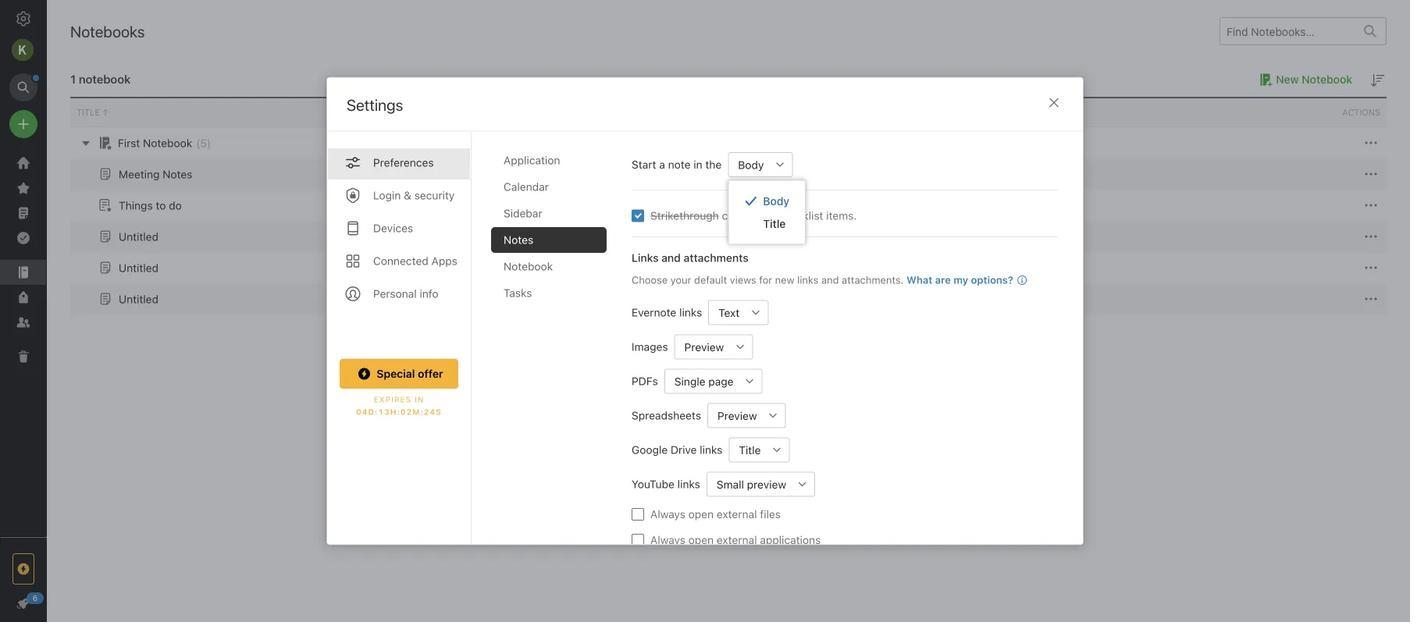 Task type: describe. For each thing, give the bounding box(es) containing it.
things
[[119, 199, 153, 212]]

new
[[775, 274, 795, 285]]

actions button
[[1200, 98, 1387, 127]]

a few minutes ago
[[833, 199, 924, 212]]

links right drive
[[700, 443, 723, 456]]

notes inside 'notes' tab
[[504, 233, 534, 246]]

to
[[156, 199, 166, 212]]

always open external files
[[650, 508, 781, 520]]

checklist
[[779, 209, 823, 222]]

tasks tab
[[491, 280, 607, 306]]

untitled button for 2nd untitled row from the bottom
[[96, 258, 159, 277]]

preview button for images
[[674, 334, 728, 359]]

special
[[377, 367, 415, 380]]

title inside dropdown list menu
[[763, 217, 786, 230]]

(
[[196, 136, 200, 149]]

few
[[842, 199, 860, 212]]

evernote links
[[632, 306, 702, 319]]

are
[[935, 274, 951, 285]]

tasks
[[504, 286, 532, 299]]

small
[[717, 478, 744, 491]]

04d:13h:02m:24s
[[356, 407, 442, 416]]

notebook
[[79, 72, 131, 86]]

notebook for first
[[143, 136, 192, 149]]

strikethrough completed checklist items.
[[650, 209, 857, 222]]

you for first untitled row
[[1045, 230, 1064, 243]]

untitled for 2nd untitled row from the bottom
[[119, 261, 159, 274]]

black friday offer image
[[14, 560, 33, 579]]

note
[[668, 158, 691, 171]]

Find Notebooks… text field
[[1221, 19, 1355, 44]]

drive
[[671, 443, 697, 456]]

Choose default view option for Evernote links field
[[708, 300, 769, 325]]

in
[[415, 395, 424, 404]]

kendall parks inside meeting notes row
[[646, 168, 713, 180]]

text
[[719, 306, 740, 319]]

2 untitled row from the top
[[70, 252, 1387, 283]]

first
[[118, 136, 140, 149]]

Select639 checkbox
[[632, 209, 644, 222]]

title link
[[729, 212, 805, 235]]

start a note in the
[[632, 158, 722, 171]]

always for always open external applications
[[650, 533, 686, 546]]

evernote
[[632, 306, 677, 319]]

title
[[77, 107, 100, 118]]

items.
[[826, 209, 857, 222]]

notebook tab
[[491, 253, 607, 279]]

preview for spreadsheets
[[718, 409, 757, 422]]

actions
[[1343, 107, 1381, 118]]

1 notebook
[[70, 72, 131, 86]]

untitled for 1st untitled row from the bottom of the notebooks element
[[119, 293, 159, 306]]

0 vertical spatial and
[[662, 251, 681, 264]]

youtube
[[632, 478, 675, 490]]

youtube links
[[632, 478, 700, 490]]

meeting notes row
[[70, 159, 1387, 190]]

shared with button
[[1013, 98, 1200, 127]]

kendall for things to do row
[[646, 199, 683, 212]]

only you for 2nd untitled row from the bottom
[[1019, 261, 1064, 274]]

first notebook ( 5 )
[[118, 136, 211, 149]]

only for first untitled row
[[1019, 230, 1043, 243]]

connected
[[373, 254, 429, 267]]

tab list for application
[[327, 132, 472, 545]]

first notebook row
[[70, 127, 1387, 159]]

notebooks element
[[47, 0, 1410, 622]]

3 untitled row from the top
[[70, 283, 1387, 315]]

4 kendall parks from the top
[[646, 261, 713, 274]]

Always open external files checkbox
[[632, 508, 644, 520]]

notes tab
[[491, 227, 607, 253]]

small preview
[[717, 478, 786, 491]]

title button
[[729, 437, 765, 462]]

title inside button
[[739, 443, 761, 456]]

body inside dropdown list menu
[[763, 195, 790, 208]]

personal info
[[373, 287, 439, 300]]

2 nov from the top
[[833, 261, 853, 274]]

home image
[[14, 154, 33, 173]]

default
[[694, 274, 727, 285]]

special offer
[[377, 367, 443, 380]]

kendall for meeting notes row on the top of page
[[646, 168, 683, 180]]

notes inside "meeting notes" button
[[163, 168, 192, 181]]

offer
[[418, 367, 443, 380]]

notebooks
[[70, 22, 145, 40]]

things to do row
[[70, 190, 1387, 221]]

meeting
[[119, 168, 160, 181]]

applications
[[760, 533, 821, 546]]

start
[[632, 158, 656, 171]]

choose your default views for new links and attachments.
[[632, 274, 904, 285]]

Always open external applications checkbox
[[632, 534, 644, 546]]

always open external applications
[[650, 533, 821, 546]]

new notebook button
[[1254, 70, 1353, 89]]

preview button for spreadsheets
[[707, 403, 761, 428]]

external for applications
[[717, 533, 757, 546]]

for
[[759, 274, 772, 285]]

connected apps
[[373, 254, 458, 267]]

calendar tab
[[491, 174, 607, 200]]

links down drive
[[678, 478, 700, 490]]

external for files
[[717, 508, 757, 520]]

a inside things to do row
[[833, 199, 839, 212]]

body button
[[728, 152, 768, 177]]

single page button
[[664, 369, 738, 394]]

shared with
[[1019, 107, 1079, 118]]

open for always open external files
[[688, 508, 714, 520]]

close image
[[1045, 93, 1064, 112]]



Task type: vqa. For each thing, say whether or not it's contained in the screenshot.


Task type: locate. For each thing, give the bounding box(es) containing it.
parks inside things to do row
[[686, 199, 713, 212]]

Choose default view option for Images field
[[674, 334, 753, 359]]

5 kendall parks from the top
[[646, 292, 713, 305]]

login & security
[[373, 189, 455, 201]]

0 vertical spatial only you
[[1019, 230, 1064, 243]]

1 horizontal spatial a
[[833, 199, 839, 212]]

google drive links
[[632, 443, 723, 456]]

1 vertical spatial a
[[833, 199, 839, 212]]

notebook for new
[[1302, 73, 1353, 86]]

arrow image
[[77, 134, 95, 152]]

row group
[[70, 127, 1387, 315]]

notebook inside row
[[143, 136, 192, 149]]

notes
[[163, 168, 192, 181], [504, 233, 534, 246]]

strikethrough
[[650, 209, 719, 222]]

and
[[662, 251, 681, 264], [822, 274, 839, 285]]

notes down sidebar on the top left of page
[[504, 233, 534, 246]]

1 only from the top
[[1019, 230, 1043, 243]]

2 nov 7 from the top
[[833, 261, 862, 274]]

only you for first untitled row
[[1019, 230, 1064, 243]]

1 untitled from the top
[[119, 230, 159, 243]]

2 untitled from the top
[[119, 261, 159, 274]]

tab list containing application
[[491, 147, 619, 545]]

info
[[420, 287, 439, 300]]

files
[[760, 508, 781, 520]]

the
[[705, 158, 722, 171]]

a left few
[[833, 199, 839, 212]]

images
[[632, 340, 668, 353]]

1 horizontal spatial title
[[763, 217, 786, 230]]

1 horizontal spatial notes
[[504, 233, 534, 246]]

Choose default view option for PDFs field
[[664, 369, 763, 394]]

your
[[671, 274, 691, 285]]

1 horizontal spatial tab list
[[491, 147, 619, 545]]

kendall for 1st untitled row from the bottom of the notebooks element
[[646, 292, 683, 305]]

open up always open external applications
[[688, 508, 714, 520]]

attachments.
[[842, 274, 904, 285]]

what
[[907, 274, 933, 285]]

preview up single page
[[685, 340, 724, 353]]

a
[[659, 158, 665, 171], [833, 199, 839, 212]]

parks for 1st untitled row from the bottom of the notebooks element
[[686, 292, 713, 305]]

1 vertical spatial notebook
[[143, 136, 192, 149]]

kendall
[[646, 168, 683, 180], [646, 199, 683, 212], [646, 230, 683, 243], [646, 261, 683, 274], [646, 292, 683, 305]]

and up the your at left
[[662, 251, 681, 264]]

0 vertical spatial nov
[[833, 230, 853, 243]]

row group containing first notebook
[[70, 127, 1387, 315]]

1 you from the top
[[1045, 230, 1064, 243]]

nov 7 for first untitled row
[[833, 230, 862, 243]]

3 kendall from the top
[[646, 230, 683, 243]]

notebook up the tasks
[[504, 260, 553, 273]]

only for 2nd untitled row from the bottom
[[1019, 261, 1043, 274]]

0 horizontal spatial notes
[[163, 168, 192, 181]]

1 vertical spatial preview
[[718, 409, 757, 422]]

2 only you from the top
[[1019, 261, 1064, 274]]

open for always open external applications
[[688, 533, 714, 546]]

0 vertical spatial title
[[763, 217, 786, 230]]

cell
[[826, 127, 1013, 159], [1013, 127, 1200, 159], [826, 159, 1013, 190], [1013, 159, 1200, 190], [1013, 190, 1200, 221], [826, 283, 1013, 315], [1013, 283, 1200, 315]]

in
[[694, 158, 703, 171]]

body up title link
[[763, 195, 790, 208]]

sidebar tab
[[491, 200, 607, 226]]

1 untitled button from the top
[[96, 227, 159, 246]]

1 7 from the top
[[856, 230, 862, 243]]

Choose default view option for Spreadsheets field
[[707, 403, 786, 428]]

tab list containing preferences
[[327, 132, 472, 545]]

0 vertical spatial body
[[738, 158, 764, 171]]

title up small preview button
[[739, 443, 761, 456]]

1 kendall parks from the top
[[646, 168, 713, 180]]

1 only you from the top
[[1019, 230, 1064, 243]]

kendall parks inside things to do row
[[646, 199, 713, 212]]

1 vertical spatial only
[[1019, 261, 1043, 274]]

0 vertical spatial untitled
[[119, 230, 159, 243]]

notebook left (
[[143, 136, 192, 149]]

expires
[[374, 395, 412, 404]]

0 vertical spatial only
[[1019, 230, 1043, 243]]

0 vertical spatial notes
[[163, 168, 192, 181]]

row group inside notebooks element
[[70, 127, 1387, 315]]

Choose default view option for YouTube links field
[[707, 472, 815, 497]]

0 vertical spatial external
[[717, 508, 757, 520]]

1 vertical spatial you
[[1045, 261, 1064, 274]]

2 external from the top
[[717, 533, 757, 546]]

things to do button
[[96, 196, 182, 215]]

parks for 2nd untitled row from the bottom
[[686, 261, 713, 274]]

kendall for 2nd untitled row from the bottom
[[646, 261, 683, 274]]

1 vertical spatial and
[[822, 274, 839, 285]]

parks inside meeting notes row
[[686, 168, 713, 180]]

Choose default view option for Google Drive links field
[[729, 437, 790, 462]]

things to do
[[119, 199, 182, 212]]

you for 2nd untitled row from the bottom
[[1045, 261, 1064, 274]]

1 vertical spatial body
[[763, 195, 790, 208]]

parks for first untitled row
[[686, 230, 713, 243]]

1 external from the top
[[717, 508, 757, 520]]

kendall inside meeting notes row
[[646, 168, 683, 180]]

3 parks from the top
[[686, 230, 713, 243]]

small preview button
[[707, 472, 790, 497]]

tab list for start a note in the
[[491, 147, 619, 545]]

1 vertical spatial preview button
[[707, 403, 761, 428]]

security
[[414, 189, 455, 201]]

0 horizontal spatial notebook
[[143, 136, 192, 149]]

views
[[730, 274, 756, 285]]

expires in 04d:13h:02m:24s
[[356, 395, 442, 416]]

2 parks from the top
[[686, 199, 713, 212]]

1 open from the top
[[688, 508, 714, 520]]

&
[[404, 189, 411, 201]]

parks for meeting notes row on the top of page
[[686, 168, 713, 180]]

spreadsheets
[[632, 409, 701, 422]]

single
[[675, 375, 706, 388]]

0 horizontal spatial tab list
[[327, 132, 472, 545]]

1 nov 7 from the top
[[833, 230, 862, 243]]

untitled
[[119, 230, 159, 243], [119, 261, 159, 274], [119, 293, 159, 306]]

and left attachments.
[[822, 274, 839, 285]]

nov 7 for 2nd untitled row from the bottom
[[833, 261, 862, 274]]

preview up title button
[[718, 409, 757, 422]]

tab list
[[327, 132, 472, 545], [491, 147, 619, 545]]

2 kendall from the top
[[646, 199, 683, 212]]

1 vertical spatial title
[[739, 443, 761, 456]]

1 vertical spatial only you
[[1019, 261, 1064, 274]]

1 vertical spatial notes
[[504, 233, 534, 246]]

title button
[[70, 98, 640, 127]]

new
[[1276, 73, 1299, 86]]

external
[[717, 508, 757, 520], [717, 533, 757, 546]]

meeting notes button
[[96, 165, 192, 184]]

preview for images
[[685, 340, 724, 353]]

1 vertical spatial external
[[717, 533, 757, 546]]

untitled button for 1st untitled row from the bottom of the notebooks element
[[96, 290, 159, 308]]

do
[[169, 199, 182, 212]]

ago
[[906, 199, 924, 212]]

2 horizontal spatial notebook
[[1302, 73, 1353, 86]]

personal
[[373, 287, 417, 300]]

notebook inside tab
[[504, 260, 553, 273]]

1 untitled row from the top
[[70, 221, 1387, 252]]

links
[[797, 274, 819, 285], [679, 306, 702, 319], [700, 443, 723, 456], [678, 478, 700, 490]]

untitled button for first untitled row
[[96, 227, 159, 246]]

links right new
[[797, 274, 819, 285]]

options?
[[971, 274, 1014, 285]]

5 kendall from the top
[[646, 292, 683, 305]]

notebook
[[1302, 73, 1353, 86], [143, 136, 192, 149], [504, 260, 553, 273]]

0 vertical spatial nov 7
[[833, 230, 862, 243]]

0 vertical spatial notebook
[[1302, 73, 1353, 86]]

notebook inside button
[[1302, 73, 1353, 86]]

open
[[688, 508, 714, 520], [688, 533, 714, 546]]

2 untitled button from the top
[[96, 258, 159, 277]]

2 vertical spatial untitled button
[[96, 290, 159, 308]]

minutes
[[863, 199, 903, 212]]

settings
[[347, 96, 403, 114]]

preview inside preview field
[[685, 340, 724, 353]]

pdfs
[[632, 374, 658, 387]]

1 vertical spatial nov 7
[[833, 261, 862, 274]]

attachments
[[684, 251, 749, 264]]

google
[[632, 443, 668, 456]]

with
[[1057, 107, 1079, 118]]

untitled row
[[70, 221, 1387, 252], [70, 252, 1387, 283], [70, 283, 1387, 315]]

settings image
[[14, 9, 33, 28]]

new notebook
[[1276, 73, 1353, 86]]

application
[[504, 153, 560, 166]]

0 horizontal spatial a
[[659, 158, 665, 171]]

5
[[200, 136, 207, 149]]

my
[[954, 274, 968, 285]]

links and attachments
[[632, 251, 749, 264]]

kendall parks
[[646, 168, 713, 180], [646, 199, 713, 212], [646, 230, 713, 243], [646, 261, 713, 274], [646, 292, 713, 305]]

always for always open external files
[[650, 508, 686, 520]]

open down always open external files
[[688, 533, 714, 546]]

Start a new note in the body or title. field
[[728, 152, 793, 177]]

1 vertical spatial 7
[[856, 261, 862, 274]]

1 vertical spatial nov
[[833, 261, 853, 274]]

1 horizontal spatial and
[[822, 274, 839, 285]]

0 vertical spatial open
[[688, 508, 714, 520]]

preview inside field
[[718, 409, 757, 422]]

tree
[[0, 151, 47, 536]]

external down always open external files
[[717, 533, 757, 546]]

3 untitled button from the top
[[96, 290, 159, 308]]

0 vertical spatial always
[[650, 508, 686, 520]]

5 parks from the top
[[686, 292, 713, 305]]

devices
[[373, 221, 413, 234]]

0 vertical spatial untitled button
[[96, 227, 159, 246]]

notebook right new
[[1302, 73, 1353, 86]]

meeting notes
[[119, 168, 192, 181]]

sidebar
[[504, 207, 542, 219]]

application tab
[[491, 147, 607, 173]]

1 vertical spatial open
[[688, 533, 714, 546]]

2 you from the top
[[1045, 261, 1064, 274]]

3 kendall parks from the top
[[646, 230, 713, 243]]

always right always open external files checkbox
[[650, 508, 686, 520]]

0 horizontal spatial title
[[739, 443, 761, 456]]

2 always from the top
[[650, 533, 686, 546]]

preview button up single page "button"
[[674, 334, 728, 359]]

kendall for first untitled row
[[646, 230, 683, 243]]

1
[[70, 72, 76, 86]]

0 vertical spatial you
[[1045, 230, 1064, 243]]

calendar
[[504, 180, 549, 193]]

1 nov from the top
[[833, 230, 853, 243]]

choose
[[632, 274, 668, 285]]

4 parks from the top
[[686, 261, 713, 274]]

2 vertical spatial notebook
[[504, 260, 553, 273]]

0 horizontal spatial and
[[662, 251, 681, 264]]

preferences
[[373, 156, 434, 169]]

4 kendall from the top
[[646, 261, 683, 274]]

0 vertical spatial a
[[659, 158, 665, 171]]

notes up do
[[163, 168, 192, 181]]

preview
[[747, 478, 786, 491]]

untitled for first untitled row
[[119, 230, 159, 243]]

1 vertical spatial untitled button
[[96, 258, 159, 277]]

dropdown list menu
[[729, 190, 805, 235]]

you
[[1045, 230, 1064, 243], [1045, 261, 1064, 274]]

1 vertical spatial untitled
[[119, 261, 159, 274]]

1 kendall from the top
[[646, 168, 683, 180]]

title down body link
[[763, 217, 786, 230]]

3 untitled from the top
[[119, 293, 159, 306]]

page
[[709, 375, 734, 388]]

single page
[[675, 375, 734, 388]]

links down the your at left
[[679, 306, 702, 319]]

untitled button
[[96, 227, 159, 246], [96, 258, 159, 277], [96, 290, 159, 308]]

external up always open external applications
[[717, 508, 757, 520]]

a left note
[[659, 158, 665, 171]]

title
[[763, 217, 786, 230], [739, 443, 761, 456]]

body right the
[[738, 158, 764, 171]]

apps
[[432, 254, 458, 267]]

links
[[632, 251, 659, 264]]

2 only from the top
[[1019, 261, 1043, 274]]

1 always from the top
[[650, 508, 686, 520]]

shared
[[1019, 107, 1054, 118]]

preview button up title button
[[707, 403, 761, 428]]

2 open from the top
[[688, 533, 714, 546]]

2 7 from the top
[[856, 261, 862, 274]]

kendall inside things to do row
[[646, 199, 683, 212]]

always right always open external applications checkbox
[[650, 533, 686, 546]]

1 horizontal spatial notebook
[[504, 260, 553, 273]]

1 vertical spatial always
[[650, 533, 686, 546]]

0 vertical spatial 7
[[856, 230, 862, 243]]

0 vertical spatial preview button
[[674, 334, 728, 359]]

parks for things to do row
[[686, 199, 713, 212]]

completed
[[722, 209, 776, 222]]

2 vertical spatial untitled
[[119, 293, 159, 306]]

body inside button
[[738, 158, 764, 171]]

special offer button
[[340, 359, 458, 388]]

)
[[207, 136, 211, 149]]

nov
[[833, 230, 853, 243], [833, 261, 853, 274]]

0 vertical spatial preview
[[685, 340, 724, 353]]

2 kendall parks from the top
[[646, 199, 713, 212]]

1 parks from the top
[[686, 168, 713, 180]]



